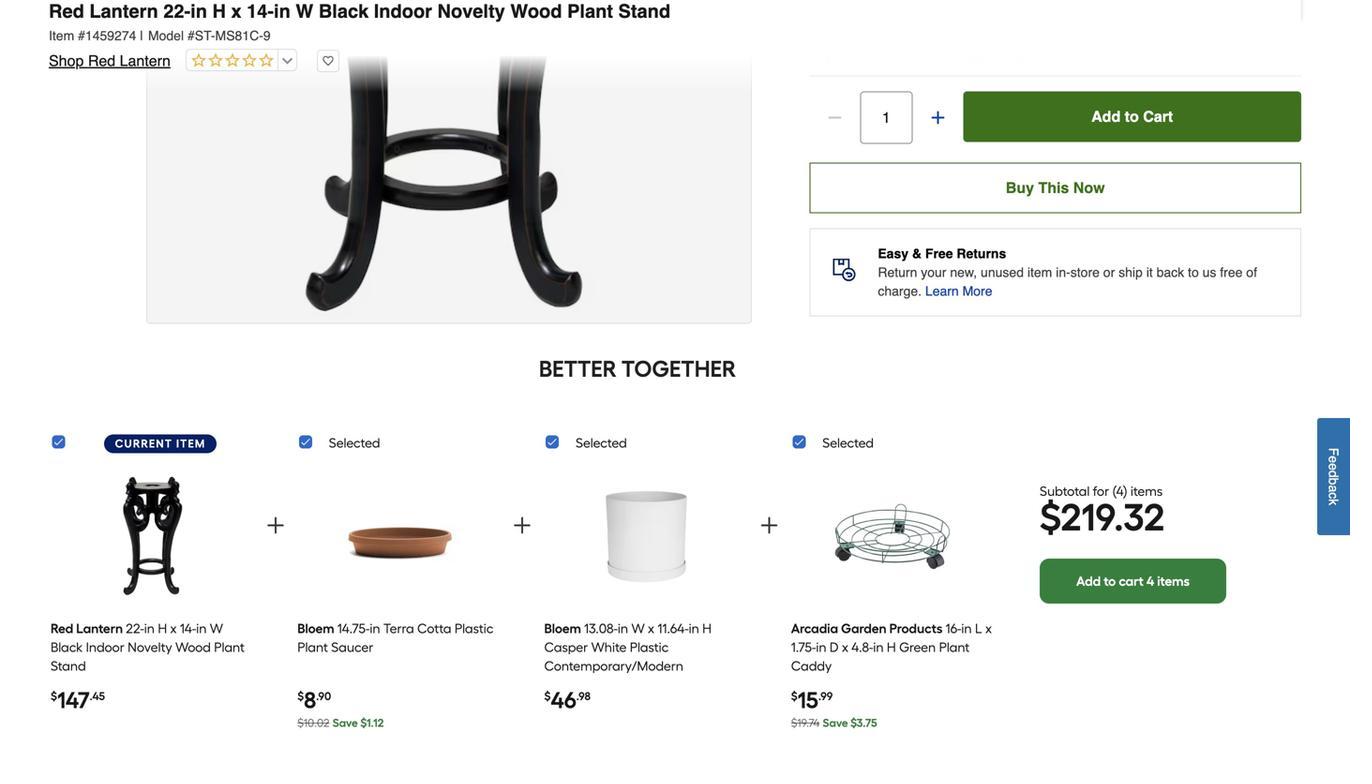 Task type: locate. For each thing, give the bounding box(es) containing it.
1 horizontal spatial #
[[187, 28, 195, 43]]

147 list item
[[51, 462, 254, 740]]

add to cart
[[1092, 108, 1173, 125]]

red up the 147
[[51, 621, 73, 636]]

black inside 22-in h x 14-in w black indoor novelty wood plant stand
[[51, 639, 83, 655]]

plus image
[[929, 108, 947, 127], [264, 514, 287, 537], [758, 514, 781, 537]]

0 vertical spatial plastic
[[455, 621, 493, 636]]

h inside 13.08-in w x 11.64-in h casper white plastic contemporary/modern indoor/outdoor planter
[[702, 621, 712, 636]]

x left 11.64-
[[648, 621, 654, 636]]

x up ms81c-
[[231, 0, 242, 22]]

1 vertical spatial to
[[1188, 265, 1199, 280]]

plastic right cotta
[[455, 621, 493, 636]]

22- up model
[[163, 0, 190, 22]]

$ left the .98
[[544, 689, 551, 703]]

22- right red lantern
[[126, 621, 144, 636]]

0 vertical spatial items
[[1131, 483, 1163, 499]]

46
[[551, 687, 576, 714]]

1 horizontal spatial save
[[823, 716, 848, 730]]

x inside 13.08-in w x 11.64-in h casper white plastic contemporary/modern indoor/outdoor planter
[[648, 621, 654, 636]]

$ up $19.74
[[791, 689, 798, 703]]

1 save from the left
[[333, 716, 358, 730]]

bloem up the casper
[[544, 621, 581, 636]]

1 vertical spatial indoor
[[86, 639, 124, 655]]

chicago-
[[941, 42, 993, 57]]

1 vertical spatial add
[[1076, 573, 1101, 589]]

more
[[963, 283, 992, 298]]

it
[[1146, 265, 1153, 280]]

minus image
[[825, 108, 844, 127]]

stand
[[618, 0, 670, 22], [51, 658, 86, 674]]

save inside '15' 'list item'
[[823, 716, 848, 730]]

0 vertical spatial red
[[49, 0, 84, 22]]

14-
[[247, 0, 274, 22], [180, 621, 196, 636]]

0 horizontal spatial black
[[51, 639, 83, 655]]

1 # from the left
[[78, 28, 85, 43]]

red lantern  #st-ms81c-9 image
[[147, 0, 751, 323]]

0 horizontal spatial novelty
[[128, 639, 172, 655]]

4 right the for
[[1116, 483, 1124, 499]]

lantern up .45
[[76, 621, 123, 636]]

better
[[539, 355, 617, 382]]

h up st-
[[212, 0, 226, 22]]

red
[[49, 0, 84, 22], [88, 52, 115, 69], [51, 621, 73, 636]]

1 vertical spatial plastic
[[630, 639, 669, 655]]

x for 13.08-in w x 11.64-in h casper white plastic contemporary/modern indoor/outdoor planter
[[648, 621, 654, 636]]

add to cart 4 items link
[[1040, 559, 1226, 604]]

bloem for 14.75-in terra cotta plastic plant saucer
[[297, 621, 334, 636]]

add for add to cart
[[1092, 108, 1121, 125]]

1 horizontal spatial black
[[319, 0, 369, 22]]

in-
[[1056, 265, 1071, 280]]

1 vertical spatial 4
[[1147, 573, 1154, 589]]

15 list item
[[791, 462, 994, 740]]

0 vertical spatial to
[[1125, 108, 1139, 125]]

for
[[1093, 483, 1109, 499]]

0 horizontal spatial indoor
[[86, 639, 124, 655]]

b
[[1326, 478, 1341, 485]]

lantern inside 147 list item
[[76, 621, 123, 636]]

selected
[[329, 435, 380, 451], [576, 435, 627, 451], [823, 435, 874, 451]]

plastic inside 14.75-in terra cotta plastic plant saucer
[[455, 621, 493, 636]]

1 horizontal spatial plus image
[[758, 514, 781, 537]]

1.12
[[367, 716, 384, 730]]

1 vertical spatial stand
[[51, 658, 86, 674]]

red lantern 22-in h x 14-in w black indoor novelty wood plant stand item # 1459274 | model # st-ms81c-9
[[49, 0, 670, 43]]

unused
[[981, 265, 1024, 280]]

1 selected from the left
[[329, 435, 380, 451]]

items
[[1131, 483, 1163, 499], [1157, 573, 1190, 589]]

selected for 8
[[329, 435, 380, 451]]

x inside 22-in h x 14-in w black indoor novelty wood plant stand
[[170, 621, 177, 636]]

red inside 147 list item
[[51, 621, 73, 636]]

147
[[57, 687, 90, 714]]

now
[[1073, 179, 1105, 196]]

0 vertical spatial lantern
[[89, 0, 158, 22]]

h
[[212, 0, 226, 22], [158, 621, 167, 636], [702, 621, 712, 636], [887, 639, 896, 655]]

1 horizontal spatial bloem
[[544, 621, 581, 636]]

bloem 13.08-in w x 11.64-in h casper white plastic contemporary/modern indoor/outdoor planter image
[[585, 468, 707, 605]]

2 horizontal spatial w
[[631, 621, 645, 636]]

brickyard
[[993, 42, 1048, 57]]

lantern down |
[[120, 52, 171, 69]]

x right red lantern
[[170, 621, 177, 636]]

$ inside 'subtotal for ( 4 ) items $ 219 .32'
[[1040, 495, 1061, 540]]

x
[[231, 0, 242, 22], [170, 621, 177, 636], [648, 621, 654, 636], [985, 621, 992, 636], [842, 639, 848, 655]]

x right 'd'
[[842, 639, 848, 655]]

together
[[622, 355, 736, 382]]

items right cart
[[1157, 573, 1190, 589]]

1 vertical spatial red
[[88, 52, 115, 69]]

lantern for red lantern 22-in h x 14-in w black indoor novelty wood plant stand item # 1459274 | model # st-ms81c-9
[[89, 0, 158, 22]]

free pickup at chicago-brickyard lowe's
[[843, 42, 1092, 57]]

.45
[[90, 689, 105, 703]]

0 horizontal spatial #
[[78, 28, 85, 43]]

save left 1.12 at the left
[[333, 716, 358, 730]]

$ left .90
[[297, 689, 304, 703]]

to inside button
[[1125, 108, 1139, 125]]

stand up the 147
[[51, 658, 86, 674]]

red lantern 22-in h x 14-in w black indoor novelty wood plant stand image
[[91, 468, 213, 605]]

0 horizontal spatial bloem
[[297, 621, 334, 636]]

2 horizontal spatial to
[[1188, 265, 1199, 280]]

0 horizontal spatial w
[[210, 621, 223, 636]]

novelty
[[437, 0, 505, 22], [128, 639, 172, 655]]

f
[[1326, 448, 1341, 456]]

x inside red lantern 22-in h x 14-in w black indoor novelty wood plant stand item # 1459274 | model # st-ms81c-9
[[231, 0, 242, 22]]

1 bloem from the left
[[297, 621, 334, 636]]

e up "b"
[[1326, 463, 1341, 470]]

red down the 1459274 on the left of the page
[[88, 52, 115, 69]]

16-
[[946, 621, 961, 636]]

back
[[1157, 265, 1184, 280]]

green
[[899, 639, 936, 655]]

k
[[1326, 499, 1341, 505]]

0 vertical spatial stand
[[618, 0, 670, 22]]

$ left .45
[[51, 689, 57, 703]]

|
[[140, 28, 143, 43]]

$ inside $ 46 .98
[[544, 689, 551, 703]]

0 horizontal spatial selected
[[329, 435, 380, 451]]

black down red lantern
[[51, 639, 83, 655]]

d
[[830, 639, 839, 655]]

red up item
[[49, 0, 84, 22]]

1 e from the top
[[1326, 456, 1341, 463]]

1 horizontal spatial 14-
[[247, 0, 274, 22]]

caddy
[[791, 658, 832, 674]]

1 horizontal spatial plastic
[[630, 639, 669, 655]]

h inside red lantern 22-in h x 14-in w black indoor novelty wood plant stand item # 1459274 | model # st-ms81c-9
[[212, 0, 226, 22]]

1 horizontal spatial indoor
[[374, 0, 432, 22]]

3 selected from the left
[[823, 435, 874, 451]]

16-in l x 1.75-in d x 4.8-in h green plant caddy
[[791, 621, 992, 674]]

0 horizontal spatial 4
[[1116, 483, 1124, 499]]

better together
[[539, 355, 736, 382]]

1 horizontal spatial wood
[[510, 0, 562, 22]]

heart outline image
[[317, 50, 339, 72]]

0 horizontal spatial save
[[333, 716, 358, 730]]

0 horizontal spatial 22-
[[126, 621, 144, 636]]

x right l
[[985, 621, 992, 636]]

h right 11.64-
[[702, 621, 712, 636]]

1 horizontal spatial 4
[[1147, 573, 1154, 589]]

indoor inside 22-in h x 14-in w black indoor novelty wood plant stand
[[86, 639, 124, 655]]

$
[[1040, 495, 1061, 540], [51, 689, 57, 703], [297, 689, 304, 703], [544, 689, 551, 703], [791, 689, 798, 703], [360, 716, 367, 730], [851, 716, 857, 730]]

1 vertical spatial 14-
[[180, 621, 196, 636]]

22-
[[163, 0, 190, 22], [126, 621, 144, 636]]

wood inside red lantern 22-in h x 14-in w black indoor novelty wood plant stand item # 1459274 | model # st-ms81c-9
[[510, 0, 562, 22]]

add inside button
[[1092, 108, 1121, 125]]

h inside 22-in h x 14-in w black indoor novelty wood plant stand
[[158, 621, 167, 636]]

219
[[1061, 495, 1114, 540]]

1 horizontal spatial 22-
[[163, 0, 190, 22]]

add to cart 4 items
[[1076, 573, 1190, 589]]

4 right cart
[[1147, 573, 1154, 589]]

0 horizontal spatial wood
[[175, 639, 211, 655]]

3.75
[[857, 716, 877, 730]]

bloem inside 8 list item
[[297, 621, 334, 636]]

2 save from the left
[[823, 716, 848, 730]]

# right model
[[187, 28, 195, 43]]

1 vertical spatial lantern
[[120, 52, 171, 69]]

2 bloem from the left
[[544, 621, 581, 636]]

save for 8
[[333, 716, 358, 730]]

#
[[78, 28, 85, 43], [187, 28, 195, 43]]

0 horizontal spatial stand
[[51, 658, 86, 674]]

0 vertical spatial indoor
[[374, 0, 432, 22]]

2 vertical spatial red
[[51, 621, 73, 636]]

h right red lantern
[[158, 621, 167, 636]]

0 vertical spatial wood
[[510, 0, 562, 22]]

2 vertical spatial lantern
[[76, 621, 123, 636]]

# right item
[[78, 28, 85, 43]]

0 vertical spatial 14-
[[247, 0, 274, 22]]

stand inside red lantern 22-in h x 14-in w black indoor novelty wood plant stand item # 1459274 | model # st-ms81c-9
[[618, 0, 670, 22]]

plant inside 16-in l x 1.75-in d x 4.8-in h green plant caddy
[[939, 639, 970, 655]]

11.64-
[[658, 621, 689, 636]]

1 vertical spatial black
[[51, 639, 83, 655]]

red for red lantern
[[51, 621, 73, 636]]

subtotal
[[1040, 483, 1090, 499]]

us
[[1203, 265, 1217, 280]]

1 horizontal spatial novelty
[[437, 0, 505, 22]]

1 vertical spatial novelty
[[128, 639, 172, 655]]

1 vertical spatial wood
[[175, 639, 211, 655]]

black up heart outline icon
[[319, 0, 369, 22]]

1 horizontal spatial w
[[296, 0, 313, 22]]

2 horizontal spatial selected
[[823, 435, 874, 451]]

0 vertical spatial 4
[[1116, 483, 1124, 499]]

f e e d b a c k
[[1326, 448, 1341, 505]]

option group
[[802, 0, 1309, 30]]

plastic down 11.64-
[[630, 639, 669, 655]]

9
[[263, 28, 271, 43]]

2 e from the top
[[1326, 463, 1341, 470]]

plus image for 147
[[264, 514, 287, 537]]

1 horizontal spatial selected
[[576, 435, 627, 451]]

0 horizontal spatial plastic
[[455, 621, 493, 636]]

0 horizontal spatial 14-
[[180, 621, 196, 636]]

to for add to cart
[[1125, 108, 1139, 125]]

1 vertical spatial 22-
[[126, 621, 144, 636]]

4 for subtotal for ( 4 ) items $ 219 .32
[[1116, 483, 1124, 499]]

stand up item number 1 4 5 9 2 7 4 and model number s t - m s 8 1 c - 9 element
[[618, 0, 670, 22]]

14.75-
[[337, 621, 370, 636]]

$ right $19.74
[[851, 716, 857, 730]]

add
[[1092, 108, 1121, 125], [1076, 573, 1101, 589]]

h left green
[[887, 639, 896, 655]]

.90
[[316, 689, 331, 703]]

4 inside 'subtotal for ( 4 ) items $ 219 .32'
[[1116, 483, 1124, 499]]

0 vertical spatial add
[[1092, 108, 1121, 125]]

black
[[319, 0, 369, 22], [51, 639, 83, 655]]

bloem left 14.75-
[[297, 621, 334, 636]]

save inside 8 list item
[[333, 716, 358, 730]]

0 horizontal spatial plus image
[[264, 514, 287, 537]]

at
[[925, 42, 936, 57]]

red lantern
[[51, 621, 123, 636]]

free
[[843, 42, 878, 57]]

Stepper number input field with increment and decrement buttons number field
[[860, 91, 913, 144]]

items inside 'subtotal for ( 4 ) items $ 219 .32'
[[1131, 483, 1163, 499]]

lantern inside red lantern 22-in h x 14-in w black indoor novelty wood plant stand item # 1459274 | model # st-ms81c-9
[[89, 0, 158, 22]]

to
[[1125, 108, 1139, 125], [1188, 265, 1199, 280], [1104, 573, 1116, 589]]

0 vertical spatial 22-
[[163, 0, 190, 22]]

lantern up the 1459274 on the left of the page
[[89, 0, 158, 22]]

$ left the for
[[1040, 495, 1061, 540]]

e up d
[[1326, 456, 1341, 463]]

item number 1 4 5 9 2 7 4 and model number s t - m s 8 1 c - 9 element
[[49, 26, 1301, 45]]

indoor inside red lantern 22-in h x 14-in w black indoor novelty wood plant stand item # 1459274 | model # st-ms81c-9
[[374, 0, 432, 22]]

bloem inside 46 "list item"
[[544, 621, 581, 636]]

save down .99
[[823, 716, 848, 730]]

red for red lantern 22-in h x 14-in w black indoor novelty wood plant stand item # 1459274 | model # st-ms81c-9
[[49, 0, 84, 22]]

2 vertical spatial to
[[1104, 573, 1116, 589]]

0 horizontal spatial to
[[1104, 573, 1116, 589]]

1 horizontal spatial stand
[[618, 0, 670, 22]]

1 horizontal spatial to
[[1125, 108, 1139, 125]]

(
[[1112, 483, 1116, 499]]

your
[[921, 265, 947, 280]]

0 vertical spatial novelty
[[437, 0, 505, 22]]

better together heading
[[49, 354, 1226, 384]]

0 vertical spatial black
[[319, 0, 369, 22]]

ship
[[1119, 265, 1143, 280]]

cart
[[1143, 108, 1173, 125]]

items right the )
[[1131, 483, 1163, 499]]

red inside red lantern 22-in h x 14-in w black indoor novelty wood plant stand item # 1459274 | model # st-ms81c-9
[[49, 0, 84, 22]]

plastic
[[455, 621, 493, 636], [630, 639, 669, 655]]



Task type: vqa. For each thing, say whether or not it's contained in the screenshot.
bottommost 1 Answer
no



Task type: describe. For each thing, give the bounding box(es) containing it.
l
[[975, 621, 982, 636]]

charge.
[[878, 283, 922, 298]]

a
[[1326, 485, 1341, 492]]

shop
[[49, 52, 84, 69]]

current item
[[115, 437, 206, 450]]

new,
[[950, 265, 977, 280]]

22- inside red lantern 22-in h x 14-in w black indoor novelty wood plant stand item # 1459274 | model # st-ms81c-9
[[163, 0, 190, 22]]

learn more
[[925, 283, 992, 298]]

2 selected from the left
[[576, 435, 627, 451]]

13.08-in w x 11.64-in h casper white plastic contemporary/modern indoor/outdoor planter
[[544, 621, 712, 693]]

planter
[[641, 677, 683, 693]]

add for add to cart 4 items
[[1076, 573, 1101, 589]]

c
[[1326, 492, 1341, 499]]

or
[[1103, 265, 1115, 280]]

8 list item
[[297, 462, 501, 740]]

novelty inside 22-in h x 14-in w black indoor novelty wood plant stand
[[128, 639, 172, 655]]

subtotal for ( 4 ) items $ 219 .32
[[1040, 483, 1165, 540]]

plus image
[[511, 514, 534, 537]]

1.75-
[[791, 639, 816, 655]]

black inside red lantern 22-in h x 14-in w black indoor novelty wood plant stand item # 1459274 | model # st-ms81c-9
[[319, 0, 369, 22]]

cart
[[1119, 573, 1144, 589]]

current
[[115, 437, 173, 450]]

free
[[1220, 265, 1243, 280]]

22-in h x 14-in w black indoor novelty wood plant stand
[[51, 621, 245, 674]]

$ 46 .98
[[544, 687, 591, 714]]

return
[[878, 265, 917, 280]]

selected for 15
[[823, 435, 874, 451]]

buy this now
[[1006, 179, 1105, 196]]

this
[[1038, 179, 1069, 196]]

save for 15
[[823, 716, 848, 730]]

$ 8 .90
[[297, 687, 331, 714]]

free
[[925, 246, 953, 261]]

$ 147 .45
[[51, 687, 105, 714]]

4 for add to cart 4 items
[[1147, 573, 1154, 589]]

$19.74 save $ 3.75
[[791, 716, 877, 730]]

easy
[[878, 246, 909, 261]]

item
[[1028, 265, 1052, 280]]

plant inside 22-in h x 14-in w black indoor novelty wood plant stand
[[214, 639, 245, 655]]

d
[[1326, 470, 1341, 478]]

arcadia
[[791, 621, 838, 636]]

f e e d b a c k button
[[1317, 418, 1350, 535]]

bloem 14.75-in terra cotta plastic plant saucer image
[[338, 468, 460, 605]]

plus image for 46
[[758, 514, 781, 537]]

$ inside the $ 15 .99
[[791, 689, 798, 703]]

plant inside red lantern 22-in h x 14-in w black indoor novelty wood plant stand item # 1459274 | model # st-ms81c-9
[[567, 0, 613, 22]]

plant inside 14.75-in terra cotta plastic plant saucer
[[297, 639, 328, 655]]

model
[[148, 28, 184, 43]]

shop red lantern
[[49, 52, 171, 69]]

46 list item
[[544, 462, 747, 740]]

pickup
[[882, 42, 921, 57]]

in inside 14.75-in terra cotta plastic plant saucer
[[370, 621, 380, 636]]

pickup image
[[821, 42, 836, 57]]

novelty inside red lantern 22-in h x 14-in w black indoor novelty wood plant stand item # 1459274 | model # st-ms81c-9
[[437, 0, 505, 22]]

14- inside red lantern 22-in h x 14-in w black indoor novelty wood plant stand item # 1459274 | model # st-ms81c-9
[[247, 0, 274, 22]]

.98
[[576, 689, 591, 703]]

saucer
[[331, 639, 373, 655]]

item
[[176, 437, 206, 450]]

arcadia garden products 16-in l x 1.75-in d x 4.8-in h green plant caddy image
[[832, 468, 954, 605]]

contemporary/modern
[[544, 658, 684, 674]]

$19.74
[[791, 716, 820, 730]]

1 vertical spatial items
[[1157, 573, 1190, 589]]

w inside red lantern 22-in h x 14-in w black indoor novelty wood plant stand item # 1459274 | model # st-ms81c-9
[[296, 0, 313, 22]]

h inside 16-in l x 1.75-in d x 4.8-in h green plant caddy
[[887, 639, 896, 655]]

learn more link
[[925, 282, 992, 300]]

.99
[[818, 689, 833, 703]]

lantern for red lantern
[[76, 621, 123, 636]]

casper
[[544, 639, 588, 655]]

products
[[890, 621, 943, 636]]

bloem for 13.08-in w x 11.64-in h casper white plastic contemporary/modern indoor/outdoor planter
[[544, 621, 581, 636]]

buy this now button
[[809, 162, 1301, 213]]

2 horizontal spatial plus image
[[929, 108, 947, 127]]

to inside easy & free returns return your new, unused item in-store or ship it back to us free of charge.
[[1188, 265, 1199, 280]]

$ right $10.02
[[360, 716, 367, 730]]

4.8-
[[852, 639, 873, 655]]

item
[[49, 28, 74, 43]]

garden
[[841, 621, 887, 636]]

)
[[1124, 483, 1128, 499]]

easy & free returns return your new, unused item in-store or ship it back to us free of charge.
[[878, 246, 1257, 298]]

2 # from the left
[[187, 28, 195, 43]]

terra
[[383, 621, 414, 636]]

w inside 13.08-in w x 11.64-in h casper white plastic contemporary/modern indoor/outdoor planter
[[631, 621, 645, 636]]

lowe's
[[1051, 42, 1092, 57]]

1459274
[[85, 28, 136, 43]]

w inside 22-in h x 14-in w black indoor novelty wood plant stand
[[210, 621, 223, 636]]

indoor/outdoor
[[544, 677, 638, 693]]

white
[[591, 639, 627, 655]]

&
[[912, 246, 922, 261]]

x for 22-in h x 14-in w black indoor novelty wood plant stand
[[170, 621, 177, 636]]

store
[[1071, 265, 1100, 280]]

returns
[[957, 246, 1006, 261]]

14.75-in terra cotta plastic plant saucer
[[297, 621, 493, 655]]

ms81c-
[[215, 28, 263, 43]]

$ inside $ 147 .45
[[51, 689, 57, 703]]

add to cart button
[[963, 91, 1301, 142]]

14- inside 22-in h x 14-in w black indoor novelty wood plant stand
[[180, 621, 196, 636]]

8
[[304, 687, 316, 714]]

22- inside 22-in h x 14-in w black indoor novelty wood plant stand
[[126, 621, 144, 636]]

13.08-
[[584, 621, 618, 636]]

plastic inside 13.08-in w x 11.64-in h casper white plastic contemporary/modern indoor/outdoor planter
[[630, 639, 669, 655]]

arcadia garden products
[[791, 621, 943, 636]]

x for 16-in l x 1.75-in d x 4.8-in h green plant caddy
[[985, 621, 992, 636]]

stand inside 22-in h x 14-in w black indoor novelty wood plant stand
[[51, 658, 86, 674]]

$ inside $ 8 .90
[[297, 689, 304, 703]]

zero stars image
[[186, 53, 274, 70]]

to for add to cart 4 items
[[1104, 573, 1116, 589]]

15
[[798, 687, 818, 714]]

$10.02
[[297, 716, 330, 730]]

wood inside 22-in h x 14-in w black indoor novelty wood plant stand
[[175, 639, 211, 655]]

cotta
[[417, 621, 451, 636]]

.32
[[1114, 495, 1165, 540]]

learn
[[925, 283, 959, 298]]

of
[[1246, 265, 1257, 280]]



